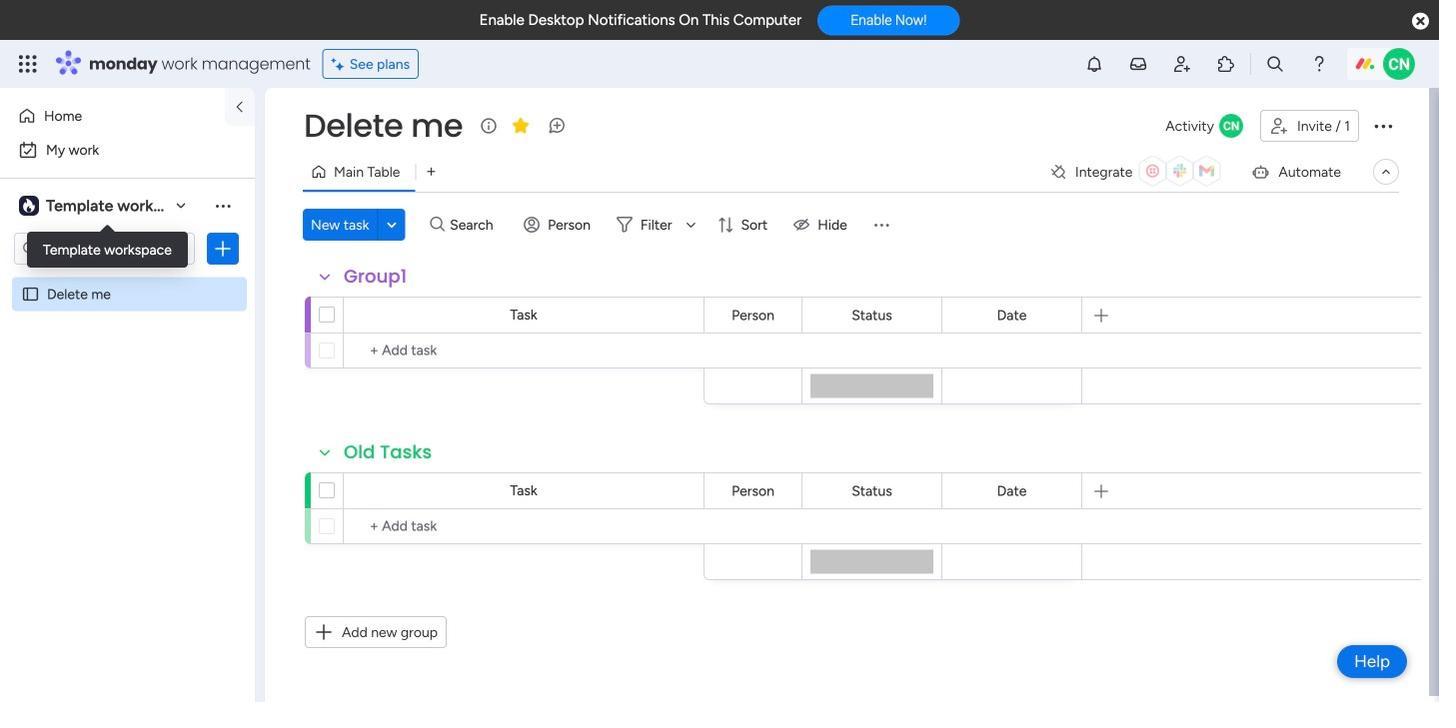 Task type: describe. For each thing, give the bounding box(es) containing it.
notifications image
[[1085, 54, 1105, 74]]

1 vertical spatial option
[[12, 134, 243, 166]]

monday marketplace image
[[1216, 54, 1236, 74]]

options image
[[1371, 114, 1395, 138]]

workspace image
[[23, 195, 35, 217]]

collapse board header image
[[1378, 164, 1394, 180]]

v2 search image
[[430, 214, 445, 236]]

Search in workspace field
[[42, 237, 167, 260]]

public board image
[[21, 285, 40, 304]]

search everything image
[[1265, 54, 1285, 74]]

board activity image
[[1219, 114, 1243, 138]]

help image
[[1309, 54, 1329, 74]]

workspace image
[[19, 195, 39, 217]]

options image
[[213, 239, 233, 259]]

workspace selection element
[[19, 194, 196, 218]]



Task type: vqa. For each thing, say whether or not it's contained in the screenshot.
Workspace image
yes



Task type: locate. For each thing, give the bounding box(es) containing it.
invite members image
[[1172, 54, 1192, 74]]

0 vertical spatial + add task text field
[[354, 339, 695, 363]]

remove from favorites image
[[511, 115, 531, 135]]

2 vertical spatial option
[[0, 276, 255, 280]]

None field
[[299, 105, 468, 147], [339, 264, 412, 290], [727, 304, 780, 326], [847, 304, 897, 326], [992, 304, 1032, 326], [339, 440, 437, 466], [727, 480, 780, 502], [847, 480, 897, 502], [992, 480, 1032, 502], [299, 105, 468, 147], [339, 264, 412, 290], [727, 304, 780, 326], [847, 304, 897, 326], [992, 304, 1032, 326], [339, 440, 437, 466], [727, 480, 780, 502], [847, 480, 897, 502], [992, 480, 1032, 502]]

cool name image
[[1383, 48, 1415, 80]]

dapulse close image
[[1412, 11, 1429, 32]]

option
[[12, 100, 213, 132], [12, 134, 243, 166], [0, 276, 255, 280]]

+ Add task text field
[[354, 339, 695, 363], [354, 515, 695, 539]]

1 + add task text field from the top
[[354, 339, 695, 363]]

0 vertical spatial option
[[12, 100, 213, 132]]

angle down image
[[387, 217, 397, 232]]

see plans image
[[332, 53, 350, 75]]

arrow down image
[[679, 213, 703, 237]]

workspace options image
[[213, 196, 233, 216]]

2 + add task text field from the top
[[354, 515, 695, 539]]

list box
[[0, 273, 255, 581]]

select product image
[[18, 54, 38, 74]]

update feed image
[[1128, 54, 1148, 74]]

1 vertical spatial + add task text field
[[354, 515, 695, 539]]

add view image
[[427, 165, 435, 179]]

show board description image
[[477, 116, 501, 136]]

start a board discussion image
[[547, 116, 567, 136]]

Search field
[[445, 211, 505, 239]]



